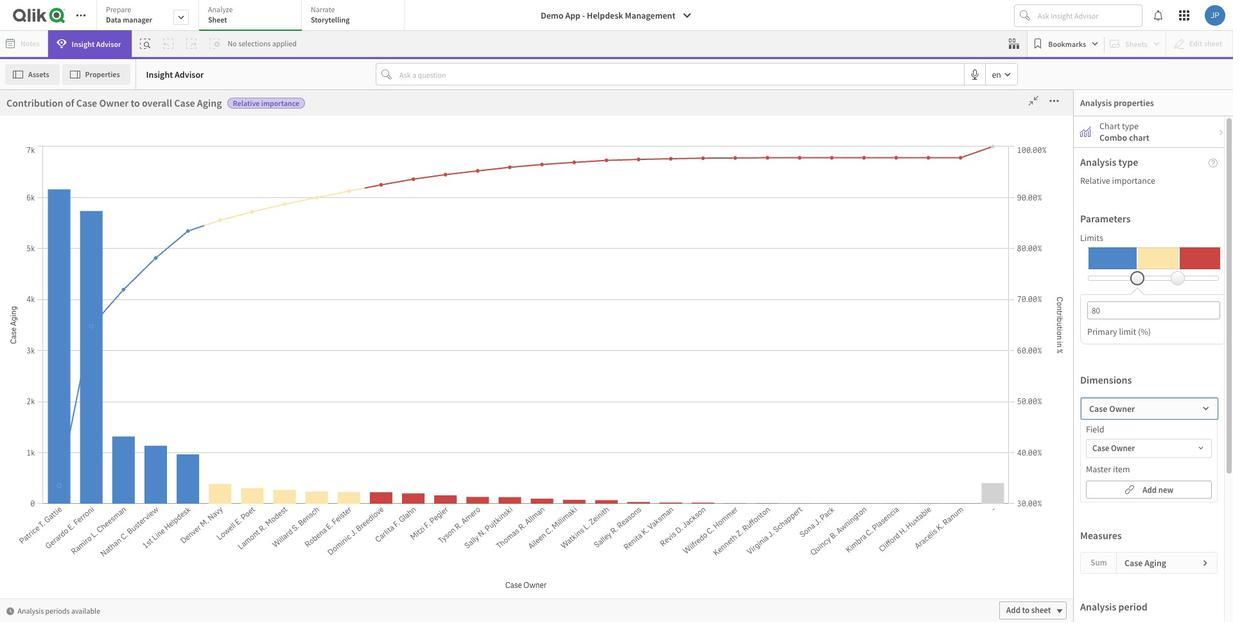 Task type: describe. For each thing, give the bounding box(es) containing it.
measures
[[1081, 529, 1122, 542]]

demo app - helpdesk management button
[[533, 5, 700, 26]]

%ownerid menu item
[[66, 168, 184, 193]]

case duration time menu item
[[66, 296, 184, 322]]

dimensions
[[1081, 373, 1133, 386]]

cancel
[[1027, 105, 1053, 116]]

c. for aileen
[[877, 395, 885, 406]]

created
[[92, 277, 122, 289]]

0 horizontal spatial importance
[[261, 98, 300, 108]]

analysis periods available
[[18, 606, 100, 615]]

0 horizontal spatial relative
[[233, 98, 260, 108]]

case owner button inside menu item
[[66, 354, 159, 366]]

analysis for analysis type
[[1081, 156, 1117, 168]]

0 vertical spatial add to sheet button
[[969, 464, 1037, 482]]

periods
[[45, 606, 70, 615]]

1 vertical spatial insight advisor
[[146, 68, 204, 80]]

master items
[[13, 156, 54, 165]]

bubble
[[13, 202, 42, 214]]

demo
[[541, 10, 564, 21]]

case inside menu item
[[73, 252, 91, 263]]

of for values
[[280, 197, 289, 210]]

case is closed inside menu item
[[73, 329, 126, 340]]

case up open & resolved cases over time
[[73, 457, 91, 469]]

totals element
[[789, 273, 850, 290]]

properties button
[[62, 64, 130, 85]]

Ask Insight Advisor text field
[[1036, 5, 1143, 26]]

link image
[[1125, 482, 1135, 497]]

high
[[99, 90, 152, 123]]

is inside case is closed
[[811, 248, 818, 259]]

closed down case duration time button
[[100, 329, 126, 340]]

grid containing case is closed
[[788, 245, 1047, 512]]

2 vertical spatial date
[[89, 560, 107, 572]]

primary
[[1088, 326, 1118, 337]]

casenumber
[[73, 509, 121, 520]]

1 vertical spatial advisor
[[175, 68, 204, 80]]

1 horizontal spatial insight
[[146, 68, 173, 80]]

case created date
[[73, 277, 141, 289]]

limit
[[1120, 326, 1137, 337]]

sum
[[1091, 557, 1108, 568]]

auto-analysis
[[204, 104, 263, 117]]

cases inside open cases vs duration * bubble size represents number of high priority open cases
[[34, 188, 61, 202]]

2 horizontal spatial small image
[[1218, 129, 1226, 136]]

case is closed inside grid
[[792, 248, 818, 269]]

mutual information
[[352, 515, 416, 525]]

more image
[[447, 195, 467, 208]]

case aging inside grid
[[1000, 258, 1041, 269]]

priority
[[175, 202, 206, 214]]

*
[[6, 202, 11, 214]]

case is closed menu item
[[66, 322, 184, 348]]

lamont r. modest
[[853, 351, 920, 362]]

rank
[[132, 457, 151, 469]]

&
[[34, 486, 41, 500]]

count
[[92, 252, 115, 263]]

case down case record type
[[73, 432, 91, 443]]

0 horizontal spatial small image
[[6, 607, 14, 615]]

case is closed button
[[66, 329, 159, 340]]

case down represents
[[73, 226, 91, 237]]

open & resolved cases over time
[[6, 486, 164, 500]]

1 vertical spatial importance
[[1113, 175, 1156, 186]]

case owner menu item
[[66, 348, 184, 373]]

case up case record type
[[73, 380, 91, 392]]

medium priority cases 142
[[486, 90, 738, 181]]

auto-
[[204, 104, 228, 117]]

chart
[[1130, 132, 1150, 143]]

c. for nathan
[[882, 292, 889, 303]]

priority for 203
[[967, 90, 1050, 123]]

case up case owner group
[[73, 354, 91, 366]]

2 fields button from the left
[[1, 90, 66, 130]]

case_date_key
[[73, 483, 131, 494]]

add to sheet for bottommost add to sheet button
[[1007, 605, 1052, 616]]

1 fields button from the left
[[0, 90, 66, 130]]

priority for 142
[[582, 90, 665, 123]]

-
[[583, 10, 585, 21]]

tab list containing prepare
[[96, 0, 409, 32]]

case timetable rank
[[73, 457, 151, 469]]

record
[[92, 406, 119, 417]]

case down case duration time at the left
[[73, 329, 91, 340]]

closed down 142
[[599, 197, 629, 210]]

0 horizontal spatial relative importance
[[233, 98, 300, 108]]

chart
[[1100, 120, 1121, 132]]

case right more image
[[504, 197, 525, 210]]

parameters
[[1081, 212, 1131, 225]]

case down "case created date"
[[73, 303, 91, 315]]

small image
[[1203, 405, 1211, 413]]

add for the topmost add to sheet button
[[976, 467, 990, 478]]

142
[[572, 123, 652, 181]]

sum button
[[1081, 553, 1117, 573]]

new
[[1159, 484, 1174, 495]]

sheet for the topmost add to sheet button
[[1001, 467, 1021, 478]]

1 vertical spatial add to sheet button
[[1000, 601, 1067, 619]]

cases open/closed menu item
[[66, 528, 184, 553]]

available
[[71, 606, 100, 615]]

priority for 72
[[157, 90, 240, 123]]

cases inside menu item
[[73, 534, 94, 546]]

demo app - helpdesk management
[[541, 10, 676, 21]]

application containing 72
[[0, 0, 1234, 622]]

cases inside high priority cases 72
[[245, 90, 313, 123]]

type inside case record type menu item
[[120, 406, 139, 417]]

values
[[788, 197, 816, 210]]

cases
[[231, 202, 255, 214]]

add to sheet for the topmost add to sheet button
[[976, 467, 1021, 478]]

helpdesk
[[587, 10, 623, 21]]

over
[[117, 486, 139, 500]]

case left created
[[73, 277, 91, 289]]

case owner down medium
[[497, 148, 543, 160]]

en
[[992, 68, 1002, 80]]

1 master items button from the left
[[0, 132, 66, 172]]

aileen
[[853, 395, 876, 406]]

analysis for analysis period
[[1081, 600, 1117, 613]]

case owner group
[[73, 380, 142, 392]]

overall for values
[[357, 197, 387, 210]]

group
[[119, 380, 142, 392]]

high priority cases 72
[[99, 90, 313, 181]]

analysis period
[[1081, 600, 1148, 613]]

press space to open search dialog box for [case is closed] column. element
[[828, 245, 850, 273]]

duration inside menu item
[[92, 303, 125, 315]]

cases open/closed button
[[66, 534, 159, 546]]

bookmarks button
[[1031, 33, 1102, 54]]

mutual
[[352, 515, 375, 525]]

master for master items
[[13, 156, 35, 165]]

low priority cases 203
[[914, 90, 1122, 181]]

case owner up master item
[[1093, 443, 1136, 454]]

data
[[106, 15, 121, 24]]

prepare data manager
[[106, 4, 152, 24]]

exit full screen image
[[1024, 94, 1045, 107]]

aging inside menu item
[[92, 200, 113, 212]]

analysis properties
[[1081, 97, 1155, 109]]

analyze sheet
[[208, 4, 233, 24]]

manager
[[123, 15, 152, 24]]

selections
[[238, 39, 271, 48]]

prepare
[[106, 4, 131, 14]]

items
[[36, 156, 54, 165]]

analyze
[[208, 4, 233, 14]]

case duration time
[[73, 303, 146, 315]]

insight advisor inside dropdown button
[[72, 39, 121, 49]]

case down properties button
[[76, 96, 97, 109]]

type for analysis
[[1119, 156, 1139, 168]]

case closed date menu item
[[66, 219, 184, 245]]

size
[[44, 202, 60, 214]]

type for chart
[[1123, 120, 1139, 132]]

case created date button
[[66, 277, 159, 289]]

open
[[208, 202, 229, 214]]

employee status menu item
[[66, 605, 184, 622]]

case record type menu item
[[66, 399, 184, 425]]

open cases by priority type
[[514, 188, 643, 202]]

high
[[154, 202, 173, 214]]

applied
[[272, 39, 297, 48]]

1 vertical spatial time
[[141, 486, 164, 500]]

case closed date
[[73, 226, 137, 237]]



Task type: vqa. For each thing, say whether or not it's contained in the screenshot.
rightmost Case Aging
yes



Task type: locate. For each thing, give the bounding box(es) containing it.
management
[[625, 10, 676, 21]]

analysis down combo
[[1081, 156, 1117, 168]]

1 vertical spatial master
[[1087, 463, 1112, 475]]

1 vertical spatial add to sheet
[[1007, 605, 1052, 616]]

0 vertical spatial relative importance
[[233, 98, 300, 108]]

tab list
[[96, 0, 409, 32]]

fields button
[[0, 90, 66, 130], [1, 90, 66, 130]]

case down medium
[[497, 148, 516, 160]]

resolved
[[43, 486, 85, 500]]

timetable up case timetable rank
[[92, 432, 130, 443]]

case aging
[[73, 200, 113, 212], [1000, 258, 1041, 269], [1125, 557, 1167, 569]]

case owner. press space to sort on this column. element
[[850, 245, 940, 273]]

sheet for bottommost add to sheet button
[[1032, 605, 1052, 616]]

1 horizontal spatial contribution
[[221, 197, 278, 210]]

case aging up period
[[1125, 557, 1167, 569]]

arrow down image
[[1196, 441, 1207, 456]]

0 vertical spatial is
[[590, 197, 597, 210]]

importance down analysis type
[[1113, 175, 1156, 186]]

Search assets text field
[[66, 91, 193, 114]]

0 vertical spatial true
[[792, 292, 808, 303]]

add new
[[1143, 484, 1174, 495]]

2 horizontal spatial case aging
[[1125, 557, 1167, 569]]

sheet
[[208, 15, 227, 24]]

case left count
[[73, 252, 91, 263]]

duration right vs
[[76, 188, 117, 202]]

72
[[180, 123, 233, 181]]

chart type combo chart
[[1100, 120, 1150, 143]]

represents
[[62, 202, 107, 214]]

item
[[1114, 463, 1131, 475]]

1 horizontal spatial sheet
[[1032, 605, 1052, 616]]

0 horizontal spatial case aging
[[73, 200, 113, 212]]

add new button
[[1087, 481, 1213, 499]]

1 vertical spatial overall
[[357, 197, 387, 210]]

timetable down case timetable button
[[92, 457, 130, 469]]

1 horizontal spatial relative importance
[[1081, 175, 1156, 186]]

2 vertical spatial add
[[1007, 605, 1021, 616]]

1 true from the top
[[792, 292, 808, 303]]

0 horizontal spatial contribution
[[6, 96, 63, 109]]

relative importance
[[233, 98, 300, 108], [1081, 175, 1156, 186]]

0 vertical spatial add to sheet
[[976, 467, 1021, 478]]

sheet
[[1001, 467, 1021, 478], [1032, 605, 1052, 616]]

advisor up auto-
[[175, 68, 204, 80]]

1 horizontal spatial is
[[590, 197, 597, 210]]

open
[[6, 188, 31, 202], [514, 188, 539, 202], [6, 486, 31, 500]]

case owner group button
[[66, 380, 159, 392]]

time
[[127, 303, 146, 315], [141, 486, 164, 500]]

3 true from the top
[[792, 395, 808, 406]]

2 vertical spatial case aging
[[1125, 557, 1167, 569]]

open for open & resolved cases over time
[[6, 486, 31, 500]]

master for master item
[[1087, 463, 1112, 475]]

type inside chart type combo chart
[[1123, 120, 1139, 132]]

of left high
[[144, 202, 152, 214]]

Ask a question text field
[[397, 64, 965, 85]]

case owner group menu item
[[66, 373, 184, 399]]

case right 'cases'
[[291, 197, 312, 210]]

0 vertical spatial timetable
[[92, 432, 130, 443]]

date right created
[[123, 277, 141, 289]]

1 vertical spatial insight
[[146, 68, 173, 80]]

open inside open cases vs duration * bubble size represents number of high priority open cases
[[6, 188, 31, 202]]

0 vertical spatial type
[[1123, 120, 1139, 132]]

0 horizontal spatial insight
[[72, 39, 95, 49]]

open for open cases by priority type
[[514, 188, 539, 202]]

0 vertical spatial insight
[[72, 39, 95, 49]]

type down chart
[[1119, 156, 1139, 168]]

type right record in the bottom of the page
[[120, 406, 139, 417]]

relative importance right auto-
[[233, 98, 300, 108]]

master left items
[[13, 156, 35, 165]]

case owner
[[497, 148, 543, 160], [73, 354, 117, 366], [1090, 403, 1136, 414], [1093, 443, 1136, 454]]

assets
[[28, 69, 49, 79]]

closed up count
[[92, 226, 118, 237]]

date down cases open/closed
[[89, 560, 107, 572]]

analysis
[[1081, 97, 1113, 109], [1081, 156, 1117, 168], [1081, 600, 1117, 613], [18, 606, 44, 615]]

is down deselect field image
[[590, 197, 597, 210]]

0 horizontal spatial type
[[120, 406, 139, 417]]

1 vertical spatial small image
[[1202, 559, 1210, 567]]

0 horizontal spatial insight advisor
[[72, 39, 121, 49]]

true for nathan c. busterview
[[792, 292, 808, 303]]

true for lamont r. modest
[[792, 351, 808, 362]]

duration inside open cases vs duration * bubble size represents number of high priority open cases
[[76, 188, 117, 202]]

case inside case is closed
[[792, 248, 810, 259]]

1 vertical spatial type
[[1119, 156, 1139, 168]]

period
[[1119, 600, 1148, 613]]

add for bottommost add to sheet button
[[1007, 605, 1021, 616]]

limits
[[1081, 232, 1104, 244]]

c. right 'aileen'
[[877, 395, 885, 406]]

smart search image
[[140, 39, 151, 49]]

insight down the smart search icon
[[146, 68, 173, 80]]

0 vertical spatial small image
[[1218, 129, 1226, 136]]

0 horizontal spatial overall
[[142, 96, 172, 109]]

1 horizontal spatial master
[[1087, 463, 1112, 475]]

small image
[[1218, 129, 1226, 136], [1202, 559, 1210, 567], [6, 607, 14, 615]]

0 horizontal spatial of
[[65, 96, 74, 109]]

totals not applicable for this column element
[[850, 273, 962, 290]]

0 horizontal spatial advisor
[[96, 39, 121, 49]]

0 horizontal spatial add
[[976, 467, 990, 478]]

analysis for analysis properties
[[1081, 97, 1113, 109]]

case aging up 18364.641273148
[[1000, 258, 1041, 269]]

case is closed down case duration time at the left
[[73, 329, 126, 340]]

case created date menu item
[[66, 271, 184, 296]]

of for auto-analysis
[[65, 96, 74, 109]]

casenumber menu item
[[66, 502, 184, 528]]

1 vertical spatial case aging
[[1000, 258, 1041, 269]]

case is closed
[[792, 248, 818, 269], [73, 329, 126, 340]]

importance down applied at the left top of the page
[[261, 98, 300, 108]]

date for case created date
[[123, 277, 141, 289]]

0 vertical spatial master
[[13, 156, 35, 165]]

case owner up field
[[1090, 403, 1136, 414]]

timetable inside menu item
[[92, 432, 130, 443]]

aileen c. millimaki
[[853, 395, 919, 406]]

date menu item
[[66, 553, 184, 579]]

case owner up case owner group
[[73, 354, 117, 366]]

full screen image
[[426, 195, 447, 208]]

1 horizontal spatial case is closed
[[792, 248, 818, 269]]

relative down analysis type
[[1081, 175, 1111, 186]]

lamont
[[853, 351, 881, 362]]

0 vertical spatial c.
[[882, 292, 889, 303]]

case aging inside menu item
[[73, 200, 113, 212]]

2 vertical spatial is
[[92, 329, 98, 340]]

millimaki
[[887, 395, 919, 406]]

1 horizontal spatial add
[[1007, 605, 1021, 616]]

case timetable
[[73, 432, 130, 443]]

of inside open cases vs duration * bubble size represents number of high priority open cases
[[144, 202, 152, 214]]

duration down created
[[92, 303, 125, 315]]

1 horizontal spatial advisor
[[175, 68, 204, 80]]

is inside menu item
[[92, 329, 98, 340]]

case left full screen image
[[389, 197, 410, 210]]

1 vertical spatial timetable
[[92, 457, 130, 469]]

time right over
[[141, 486, 164, 500]]

by for priority
[[571, 188, 582, 202]]

advisor down data
[[96, 39, 121, 49]]

case right the sum button
[[1125, 557, 1143, 569]]

nathan c. busterview
[[853, 292, 932, 303]]

0 vertical spatial overall
[[142, 96, 172, 109]]

application
[[0, 0, 1234, 622]]

cases open/closed
[[73, 534, 145, 546]]

1 horizontal spatial type
[[621, 188, 643, 202]]

case right size on the top left
[[73, 200, 91, 212]]

2 horizontal spatial is
[[811, 248, 818, 259]]

1 horizontal spatial importance
[[1113, 175, 1156, 186]]

time inside menu item
[[127, 303, 146, 315]]

case count
[[73, 252, 115, 263]]

0 horizontal spatial master
[[13, 156, 35, 165]]

case is closed up the totals element
[[792, 248, 818, 269]]

2 horizontal spatial of
[[280, 197, 289, 210]]

to
[[131, 96, 140, 109], [345, 197, 355, 210], [992, 467, 999, 478], [1023, 605, 1030, 616]]

analysis left the periods
[[18, 606, 44, 615]]

0 vertical spatial add
[[976, 467, 990, 478]]

combo
[[1100, 132, 1128, 143]]

advisor
[[96, 39, 121, 49], [175, 68, 204, 80]]

timetable
[[92, 432, 130, 443], [92, 457, 130, 469]]

busterview
[[891, 292, 932, 303]]

case timetable rank menu item
[[66, 450, 184, 476]]

relative
[[233, 98, 260, 108], [1081, 175, 1111, 186]]

is left press space to open search dialog box for [case is closed] column. element
[[811, 248, 818, 259]]

cases inside low priority cases 203
[[1055, 90, 1122, 123]]

0 vertical spatial case aging
[[73, 200, 113, 212]]

open for open cases vs duration * bubble size represents number of high priority open cases
[[6, 188, 31, 202]]

narrate
[[311, 4, 335, 14]]

2 vertical spatial true
[[792, 395, 808, 406]]

1 vertical spatial contribution of case owner to overall case aging
[[221, 197, 437, 210]]

1 vertical spatial relative
[[1081, 175, 1111, 186]]

cases
[[245, 90, 313, 123], [670, 90, 738, 123], [1055, 90, 1122, 123], [34, 188, 61, 202], [541, 188, 569, 202], [87, 486, 115, 500], [73, 534, 94, 546]]

1 vertical spatial is
[[811, 248, 818, 259]]

case up field
[[1090, 403, 1108, 414]]

2 timetable from the top
[[92, 457, 130, 469]]

0 vertical spatial time
[[127, 303, 146, 315]]

0 horizontal spatial is
[[92, 329, 98, 340]]

1 vertical spatial true
[[792, 351, 808, 362]]

0 vertical spatial case owner button
[[66, 354, 159, 366]]

case count button
[[66, 252, 159, 263]]

date for case closed date
[[120, 226, 137, 237]]

1 vertical spatial c.
[[877, 395, 885, 406]]

master left item
[[1087, 463, 1112, 475]]

time down case created date menu item
[[127, 303, 146, 315]]

case aging button
[[66, 200, 159, 212]]

contribution
[[6, 96, 63, 109], [221, 197, 278, 210]]

1 horizontal spatial small image
[[1202, 559, 1210, 567]]

1 vertical spatial case owner button
[[1087, 440, 1212, 458]]

None number field
[[1088, 301, 1221, 319]]

overall
[[142, 96, 172, 109], [357, 197, 387, 210]]

true for aileen c. millimaki
[[792, 395, 808, 406]]

insight advisor down the smart search icon
[[146, 68, 204, 80]]

1 horizontal spatial relative
[[1081, 175, 1111, 186]]

type right chart
[[1123, 120, 1139, 132]]

case up 18364.641273148
[[1000, 258, 1018, 269]]

menu containing case aging
[[66, 142, 193, 622]]

open cases vs duration * bubble size represents number of high priority open cases
[[6, 188, 255, 214]]

contribution of case owner to overall case aging for values
[[221, 197, 437, 210]]

more image
[[1045, 94, 1065, 107]]

press space to open search dialog box for [case owner] column. element
[[940, 245, 962, 273]]

cases inside medium priority cases 142
[[670, 90, 738, 123]]

contribution for values
[[221, 197, 278, 210]]

case timetable menu item
[[66, 425, 184, 450]]

case aging menu item
[[66, 193, 184, 219]]

number
[[109, 202, 142, 214]]

date
[[120, 226, 137, 237], [123, 277, 141, 289], [89, 560, 107, 572]]

type
[[1123, 120, 1139, 132], [1119, 156, 1139, 168]]

1 horizontal spatial overall
[[357, 197, 387, 210]]

analysis up chart
[[1081, 97, 1113, 109]]

by for case
[[554, 197, 565, 210]]

2 master items button from the left
[[1, 132, 66, 172]]

grid
[[788, 245, 1047, 512]]

casenumber button
[[66, 509, 159, 520]]

case up the totals element
[[792, 248, 810, 259]]

0 vertical spatial sheet
[[1001, 467, 1021, 478]]

0 vertical spatial contribution of case owner to overall case aging
[[6, 96, 222, 109]]

case timetable button
[[66, 432, 159, 443]]

0 vertical spatial contribution
[[6, 96, 63, 109]]

1 timetable from the top
[[92, 432, 130, 443]]

closed up the totals element
[[792, 258, 817, 269]]

selections tool image
[[1010, 39, 1020, 49]]

1 horizontal spatial insight advisor
[[146, 68, 204, 80]]

james peterson image
[[1206, 5, 1226, 26]]

priority inside medium priority cases 142
[[582, 90, 665, 123]]

information
[[377, 515, 416, 525]]

menu
[[66, 142, 193, 622]]

of down properties button
[[65, 96, 74, 109]]

0 horizontal spatial case is closed
[[73, 329, 126, 340]]

combo chart image
[[1081, 127, 1091, 137]]

is
[[590, 197, 597, 210], [811, 248, 818, 259], [92, 329, 98, 340]]

is down case duration time at the left
[[92, 329, 98, 340]]

1 horizontal spatial case owner button
[[1087, 440, 1212, 458]]

modest
[[892, 351, 920, 362]]

1 horizontal spatial by
[[571, 188, 582, 202]]

0 horizontal spatial sheet
[[1001, 467, 1021, 478]]

aging
[[197, 96, 222, 109], [412, 197, 437, 210], [527, 197, 552, 210], [92, 200, 113, 212], [1020, 258, 1041, 269], [1145, 557, 1167, 569]]

1 vertical spatial type
[[120, 406, 139, 417]]

case owner button up item
[[1087, 440, 1212, 458]]

insight up properties button
[[72, 39, 95, 49]]

master inside 'master items' 'button'
[[13, 156, 35, 165]]

1 vertical spatial date
[[123, 277, 141, 289]]

master item
[[1087, 463, 1131, 475]]

case aging up the case closed date
[[73, 200, 113, 212]]

0 horizontal spatial by
[[554, 197, 565, 210]]

no
[[228, 39, 237, 48]]

overall for auto-analysis
[[142, 96, 172, 109]]

vs
[[63, 188, 74, 202]]

add
[[976, 467, 990, 478], [1143, 484, 1157, 495], [1007, 605, 1021, 616]]

by
[[571, 188, 582, 202], [554, 197, 565, 210]]

type down 142
[[621, 188, 643, 202]]

0 vertical spatial relative
[[233, 98, 260, 108]]

analysis left period
[[1081, 600, 1117, 613]]

case left auto-
[[174, 96, 195, 109]]

1 horizontal spatial case aging
[[1000, 258, 1041, 269]]

case_date_key button
[[66, 483, 159, 494]]

contribution right priority at the left top
[[221, 197, 278, 210]]

deselect field image
[[590, 150, 598, 158]]

insight inside dropdown button
[[72, 39, 95, 49]]

1 vertical spatial contribution
[[221, 197, 278, 210]]

case count menu item
[[66, 245, 184, 271]]

0 vertical spatial advisor
[[96, 39, 121, 49]]

insight
[[72, 39, 95, 49], [146, 68, 173, 80]]

2 vertical spatial small image
[[6, 607, 14, 615]]

0 horizontal spatial case owner button
[[66, 354, 159, 366]]

contribution of case owner to overall case aging for auto-analysis
[[6, 96, 222, 109]]

insight advisor down data
[[72, 39, 121, 49]]

1 horizontal spatial of
[[144, 202, 152, 214]]

1 vertical spatial relative importance
[[1081, 175, 1156, 186]]

case closed date button
[[66, 226, 159, 237]]

timetable for case timetable
[[92, 432, 130, 443]]

1 vertical spatial add
[[1143, 484, 1157, 495]]

date down number
[[120, 226, 137, 237]]

0 vertical spatial importance
[[261, 98, 300, 108]]

case down 142
[[567, 197, 588, 210]]

relative importance down analysis type
[[1081, 175, 1156, 186]]

timetable inside menu item
[[92, 457, 130, 469]]

0 vertical spatial duration
[[76, 188, 117, 202]]

timetable for case timetable rank
[[92, 457, 130, 469]]

0 vertical spatial case is closed
[[792, 248, 818, 269]]

priority
[[157, 90, 240, 123], [582, 90, 665, 123], [967, 90, 1050, 123], [584, 188, 619, 202]]

nathan
[[853, 292, 880, 303]]

bookmarks
[[1049, 39, 1087, 49]]

case owner button up case owner group button
[[66, 354, 159, 366]]

case owner button
[[66, 354, 159, 366], [1087, 440, 1212, 458]]

1 vertical spatial case is closed
[[73, 329, 126, 340]]

0 vertical spatial date
[[120, 226, 137, 237]]

help image
[[1209, 159, 1218, 168]]

analysis type
[[1081, 156, 1139, 168]]

of right 'cases'
[[280, 197, 289, 210]]

contribution for auto-analysis
[[6, 96, 63, 109]]

relative right auto-
[[233, 98, 260, 108]]

case down field
[[1093, 443, 1110, 454]]

insight advisor button
[[48, 30, 132, 57]]

2 horizontal spatial add
[[1143, 484, 1157, 495]]

2 true from the top
[[792, 351, 808, 362]]

properties
[[85, 69, 120, 79]]

add inside add new button
[[1143, 484, 1157, 495]]

case owner inside menu item
[[73, 354, 117, 366]]

contribution up fields
[[6, 96, 63, 109]]

c. right nathan
[[882, 292, 889, 303]]

1 vertical spatial duration
[[92, 303, 125, 315]]

priority inside low priority cases 203
[[967, 90, 1050, 123]]

closed inside grid
[[792, 258, 817, 269]]

0 vertical spatial type
[[621, 188, 643, 202]]

primary limit (%)
[[1088, 326, 1152, 337]]

properties
[[1114, 97, 1155, 109]]

priority inside high priority cases 72
[[157, 90, 240, 123]]

importance
[[261, 98, 300, 108], [1113, 175, 1156, 186]]

case_date_key menu item
[[66, 476, 184, 502]]

18364.641273148
[[968, 276, 1041, 287]]

case left record in the bottom of the page
[[73, 406, 91, 417]]

medium
[[486, 90, 577, 123]]

analysis for analysis periods available
[[18, 606, 44, 615]]

advisor inside dropdown button
[[96, 39, 121, 49]]



